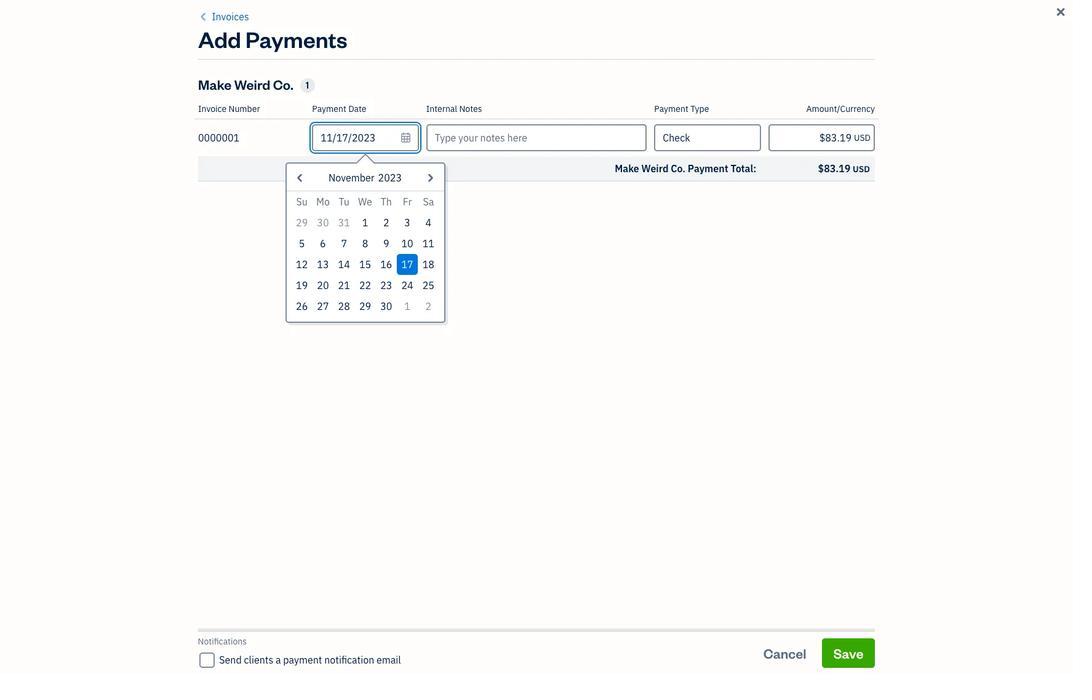 Task type: locate. For each thing, give the bounding box(es) containing it.
add payments
[[198, 25, 347, 54]]

chevronleft image
[[198, 9, 209, 24]]

internal
[[426, 103, 457, 114]]

20
[[317, 279, 329, 292]]

0 horizontal spatial 29
[[296, 217, 308, 229]]

0 vertical spatial co.
[[273, 76, 293, 93]]

15
[[359, 258, 371, 271]]

usd right send payment reminders image at the top right of the page
[[853, 164, 870, 175]]

2 down 25
[[426, 300, 431, 313]]

0 horizontal spatial make
[[198, 76, 232, 93]]

29 down 22
[[359, 300, 371, 313]]

5
[[299, 238, 305, 250]]

16
[[380, 258, 392, 271]]

1 vertical spatial usd
[[853, 164, 870, 175]]

invoices inside button
[[212, 10, 249, 23]]

weird
[[234, 76, 270, 93], [642, 162, 669, 175]]

30 button left the to
[[312, 212, 334, 233]]

co. down the payment type text field
[[671, 162, 686, 175]]

cancel
[[764, 645, 807, 662]]

invoice like a pro image
[[371, 161, 414, 204]]

accept credit cards image
[[583, 161, 626, 204]]

25
[[423, 279, 434, 292]]

1 horizontal spatial 30
[[380, 300, 392, 313]]

payments
[[246, 25, 347, 54]]

0000001
[[198, 132, 240, 144], [311, 627, 348, 638]]

0 vertical spatial 29 button
[[291, 212, 312, 233]]

1 vertical spatial 2
[[426, 300, 431, 313]]

total:
[[731, 162, 757, 175]]

1 button up even
[[355, 212, 376, 233]]

29 button down 22
[[355, 296, 376, 317]]

new invoice
[[848, 52, 922, 70]]

payment left date
[[312, 103, 346, 114]]

7
[[341, 238, 347, 250]]

weird for make weird co.
[[234, 76, 270, 93]]

grid
[[291, 191, 439, 317]]

1 button down 24
[[397, 296, 418, 317]]

invoices up the add
[[212, 10, 249, 23]]

due
[[695, 627, 711, 638]]

and
[[435, 224, 450, 235]]

learn
[[394, 234, 415, 245]]

1 horizontal spatial weird
[[642, 162, 669, 175]]

30 button down 23
[[376, 296, 397, 317]]

number
[[229, 103, 260, 114]]

24
[[402, 279, 413, 292]]

sa
[[423, 196, 434, 208]]

14 button
[[334, 254, 355, 275]]

2023
[[378, 172, 402, 184]]

1 button
[[355, 212, 376, 233], [397, 296, 418, 317]]

23 button
[[376, 275, 397, 296]]

learn more
[[394, 234, 437, 245]]

30 down 23
[[380, 300, 392, 313]]

weird up number
[[234, 76, 270, 93]]

27
[[317, 300, 329, 313]]

a left pro
[[408, 209, 413, 221]]

$83.19 right :
[[877, 655, 909, 668]]

make down payable
[[615, 162, 639, 175]]

$0 overdue
[[364, 277, 400, 322]]

2 up faster.
[[383, 217, 389, 229]]

a right clients
[[276, 654, 281, 666]]

29 down su
[[296, 217, 308, 229]]

1 horizontal spatial make
[[459, 127, 504, 150]]

2
[[383, 217, 389, 229], [426, 300, 431, 313]]

1 vertical spatial weird
[[642, 162, 669, 175]]

0 vertical spatial a
[[408, 209, 413, 221]]

0 horizontal spatial invoices
[[212, 10, 249, 23]]

weird down payable
[[642, 162, 669, 175]]

0 horizontal spatial co.
[[273, 76, 293, 93]]

invoice down we
[[353, 209, 387, 221]]

13 button
[[312, 254, 334, 275]]

9
[[383, 238, 389, 250]]

1 vertical spatial 1 button
[[397, 296, 418, 317]]

0 horizontal spatial 29 button
[[291, 212, 312, 233]]

invoices up the payment date
[[276, 46, 360, 75]]

2 button up faster.
[[376, 212, 397, 233]]

$83.19
[[818, 162, 851, 175], [877, 655, 909, 668]]

1 horizontal spatial 29
[[359, 300, 371, 313]]

1 vertical spatial 29 button
[[355, 296, 376, 317]]

30 button
[[312, 212, 334, 233], [376, 296, 397, 317]]

1 horizontal spatial invoices
[[276, 46, 360, 75]]

send
[[220, 654, 242, 666]]

1 vertical spatial co.
[[671, 162, 686, 175]]

Date in MM/DD/YYYY format text field
[[312, 124, 419, 151]]

we
[[358, 196, 372, 208]]

faster.
[[367, 234, 392, 245]]

1 horizontal spatial a
[[408, 209, 413, 221]]

0 horizontal spatial a
[[276, 654, 281, 666]]

payment
[[312, 103, 346, 114], [654, 103, 689, 114], [688, 162, 728, 175]]

payment for payment date
[[312, 103, 346, 114]]

14
[[338, 258, 350, 271]]

0 vertical spatial 29
[[296, 217, 308, 229]]

0 horizontal spatial weird
[[234, 76, 270, 93]]

1 vertical spatial make
[[459, 127, 504, 150]]

26 button
[[291, 296, 312, 317]]

12 button
[[291, 254, 312, 275]]

1 vertical spatial $83.19
[[877, 655, 909, 668]]

21
[[338, 279, 350, 292]]

in
[[713, 627, 720, 638]]

5 button
[[291, 233, 312, 254]]

3
[[404, 217, 410, 229]]

send payment reminders image
[[795, 161, 838, 204]]

0 vertical spatial 30
[[317, 217, 329, 229]]

invoices
[[212, 10, 249, 23], [276, 46, 360, 75]]

0 vertical spatial $83.19
[[818, 162, 851, 175]]

0 vertical spatial usd
[[854, 132, 871, 143]]

0 vertical spatial invoices
[[212, 10, 249, 23]]

30 right see
[[317, 217, 329, 229]]

usd up $83.19 usd
[[854, 132, 871, 143]]

0000001 link
[[306, 608, 428, 644]]

0 vertical spatial make
[[198, 76, 232, 93]]

quickly
[[406, 224, 433, 235]]

1 vertical spatial 2 button
[[418, 296, 439, 317]]

10
[[402, 238, 413, 250]]

1 horizontal spatial 2
[[426, 300, 431, 313]]

0 vertical spatial 30 button
[[312, 212, 334, 233]]

2 horizontal spatial make
[[615, 162, 639, 175]]

0 vertical spatial weird
[[234, 76, 270, 93]]

make up invoice number
[[198, 76, 232, 93]]

0 horizontal spatial 2 button
[[376, 212, 397, 233]]

invoices button
[[198, 9, 249, 24]]

$83.19 down amount (usd) "text box"
[[818, 162, 851, 175]]

29 button
[[291, 212, 312, 233], [355, 296, 376, 317]]

notification
[[325, 654, 375, 666]]

payment left the type
[[654, 103, 689, 114]]

add
[[198, 25, 241, 54]]

29 button up 5
[[291, 212, 312, 233]]

1 vertical spatial 30
[[380, 300, 392, 313]]

Type your notes here text field
[[426, 124, 647, 151]]

0 vertical spatial 2 button
[[376, 212, 397, 233]]

10 button
[[397, 233, 418, 254]]

1 horizontal spatial 0000001
[[311, 627, 348, 638]]

0 horizontal spatial $83.19
[[818, 162, 851, 175]]

17
[[402, 258, 413, 271]]

payment date
[[312, 103, 367, 114]]

a for payment
[[276, 654, 281, 666]]

co. down add payments
[[273, 76, 293, 93]]

co. for make weird co. payment total:
[[671, 162, 686, 175]]

invoice left number
[[198, 103, 227, 114]]

1 horizontal spatial 1 button
[[397, 296, 418, 317]]

0000001 up send clients a payment notification email
[[311, 627, 348, 638]]

0 horizontal spatial 2
[[383, 217, 389, 229]]

1 horizontal spatial $83.19
[[877, 655, 909, 668]]

1 horizontal spatial 30 button
[[376, 296, 397, 317]]

17 button
[[397, 254, 418, 275]]

grid containing su
[[291, 191, 439, 317]]

co.
[[273, 76, 293, 93], [671, 162, 686, 175]]

invoice like a pro
[[353, 209, 431, 221]]

1 right in
[[722, 627, 727, 638]]

usd
[[854, 132, 871, 143], [853, 164, 870, 175]]

2 button down 25
[[418, 296, 439, 317]]

0 vertical spatial 2
[[383, 217, 389, 229]]

1 vertical spatial a
[[276, 654, 281, 666]]

0 vertical spatial 1 button
[[355, 212, 376, 233]]

:
[[869, 655, 872, 668]]

payment
[[284, 654, 322, 666]]

november 2023
[[329, 172, 402, 184]]

0 horizontal spatial 0000001
[[198, 132, 240, 144]]

payable
[[582, 127, 647, 150]]

ever
[[712, 127, 749, 150]]

1 horizontal spatial co.
[[671, 162, 686, 175]]

1 vertical spatial 29
[[359, 300, 371, 313]]

0000001 down invoice number
[[198, 132, 240, 144]]

make down notes
[[459, 127, 504, 150]]

2 vertical spatial make
[[615, 162, 639, 175]]

2 button
[[376, 212, 397, 233], [418, 296, 439, 317]]

save button
[[823, 638, 875, 668]]

email
[[377, 654, 401, 666]]

27 button
[[312, 296, 334, 317]]

a
[[408, 209, 413, 221], [276, 654, 281, 666]]



Task type: vqa. For each thing, say whether or not it's contained in the screenshot.


Task type: describe. For each thing, give the bounding box(es) containing it.
8
[[362, 238, 368, 250]]

Amount (USD) text field
[[768, 124, 875, 151]]

even
[[347, 234, 365, 245]]

$0
[[367, 277, 396, 306]]

6 button
[[312, 233, 334, 254]]

total
[[847, 655, 869, 668]]

cancel button
[[753, 638, 818, 668]]

11
[[423, 238, 434, 250]]

due in 1 month link
[[691, 608, 812, 644]]

internal notes
[[426, 103, 482, 114]]

28 button
[[334, 296, 355, 317]]

close image
[[1055, 5, 1067, 20]]

grand
[[818, 655, 845, 668]]

19 button
[[291, 275, 312, 296]]

26
[[296, 300, 308, 313]]

21 button
[[334, 275, 355, 296]]

to
[[336, 224, 344, 235]]

1 down payments at left
[[306, 79, 309, 91]]

16 button
[[376, 254, 397, 275]]

9 button
[[376, 233, 397, 254]]

1 horizontal spatial 29 button
[[355, 296, 376, 317]]

1 up even
[[362, 217, 368, 229]]

4
[[426, 217, 431, 229]]

1 vertical spatial 0000001
[[311, 627, 348, 638]]

18 button
[[418, 254, 439, 275]]

1 vertical spatial invoices
[[276, 46, 360, 75]]

make for make the most payable invoice ever
[[459, 127, 504, 150]]

25 button
[[418, 275, 439, 296]]

payment for payment type
[[654, 103, 689, 114]]

31 button
[[334, 212, 355, 233]]

mo
[[316, 196, 330, 208]]

due in 1 month
[[695, 627, 754, 638]]

make for make weird co. payment total:
[[615, 162, 639, 175]]

the
[[508, 127, 534, 150]]

1 horizontal spatial 2 button
[[418, 296, 439, 317]]

type
[[691, 103, 709, 114]]

see how to create invoices quickly and get paid even faster.
[[301, 224, 483, 245]]

payment down the payment type text field
[[688, 162, 728, 175]]

make the most payable invoice ever
[[459, 127, 749, 150]]

weird for make weird co. payment total:
[[642, 162, 669, 175]]

most
[[538, 127, 578, 150]]

0 horizontal spatial 30
[[317, 217, 329, 229]]

th
[[381, 196, 392, 208]]

how
[[318, 224, 334, 235]]

1 down 24
[[404, 300, 410, 313]]

0 horizontal spatial 30 button
[[312, 212, 334, 233]]

invoice number
[[198, 103, 260, 114]]

make weird co.
[[198, 76, 293, 93]]

$83.19 usd
[[818, 162, 870, 175]]

7 button
[[334, 233, 355, 254]]

more
[[417, 234, 437, 245]]

6
[[320, 238, 326, 250]]

24 button
[[397, 275, 418, 296]]

20 button
[[312, 275, 334, 296]]

invoice down 'payment type'
[[650, 127, 709, 150]]

create
[[346, 224, 371, 235]]

new
[[848, 52, 875, 70]]

usd inside $83.19 usd
[[853, 164, 870, 175]]

19
[[296, 279, 308, 292]]

month
[[729, 627, 754, 638]]

8 button
[[355, 233, 376, 254]]

co. for make weird co.
[[273, 76, 293, 93]]

Payment Type text field
[[656, 126, 760, 150]]

see
[[301, 224, 316, 235]]

november
[[329, 172, 375, 184]]

like
[[389, 209, 406, 221]]

22
[[359, 279, 371, 292]]

12
[[296, 258, 308, 271]]

payment type
[[654, 103, 709, 114]]

notes
[[459, 103, 482, 114]]

su
[[296, 196, 308, 208]]

send clients a payment notification email
[[220, 654, 401, 666]]

0 vertical spatial 0000001
[[198, 132, 240, 144]]

clients
[[244, 654, 274, 666]]

invoices
[[373, 224, 404, 235]]

invoice right new
[[878, 52, 922, 70]]

31
[[338, 217, 350, 229]]

4 button
[[418, 212, 439, 233]]

new invoice link
[[837, 46, 933, 76]]

fr
[[403, 196, 412, 208]]

a for pro
[[408, 209, 413, 221]]

get
[[452, 224, 464, 235]]

pro
[[416, 209, 431, 221]]

date
[[348, 103, 367, 114]]

1 inside 'link'
[[722, 627, 727, 638]]

main element
[[0, 0, 135, 674]]

grand total : $83.19
[[818, 655, 909, 668]]

save
[[834, 645, 864, 662]]

overdue
[[364, 310, 400, 322]]

notifications
[[198, 636, 247, 647]]

1 vertical spatial 30 button
[[376, 296, 397, 317]]

make weird co. payment total:
[[615, 162, 757, 175]]

0 horizontal spatial 1 button
[[355, 212, 376, 233]]

make for make weird co.
[[198, 76, 232, 93]]

22 button
[[355, 275, 376, 296]]

28
[[338, 300, 350, 313]]



